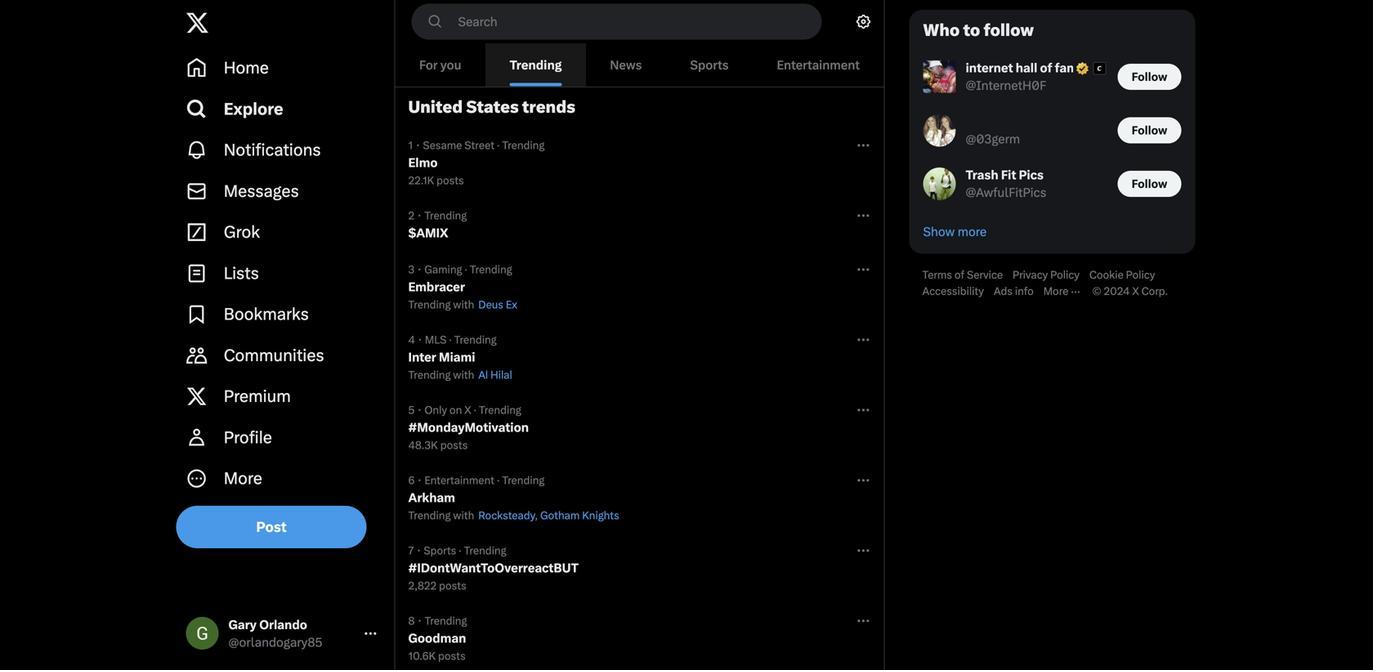 Task type: locate. For each thing, give the bounding box(es) containing it.
more
[[1044, 285, 1069, 298], [224, 469, 262, 489]]

sports inside 'link'
[[691, 58, 729, 72]]

bookmarks
[[224, 305, 309, 324]]

trending link
[[486, 43, 586, 87]]

policy up © 2024 x corp.
[[1127, 269, 1156, 281]]

0 vertical spatial follow button
[[1118, 64, 1182, 90]]

1 vertical spatial with
[[453, 369, 475, 382]]

trending right street
[[502, 139, 545, 152]]

0 horizontal spatial sports
[[424, 545, 457, 557]]

of
[[1041, 61, 1053, 75], [955, 269, 965, 281]]

3 with from the top
[[453, 509, 475, 522]]

home link
[[176, 47, 388, 89]]

sports inside 7 · sports · trending #idontwanttooverreactbut 2,822 posts
[[424, 545, 457, 557]]

communities
[[224, 346, 324, 365]]

1 vertical spatial more
[[224, 469, 262, 489]]

united
[[408, 97, 463, 117]]

2,822
[[408, 580, 437, 592]]

news
[[610, 58, 642, 72]]

with left deus
[[453, 298, 475, 311]]

follow
[[984, 20, 1034, 40]]

privacy
[[1013, 269, 1049, 281]]

1 horizontal spatial more
[[1044, 285, 1069, 298]]

home
[[224, 58, 269, 78]]

1 horizontal spatial policy
[[1127, 269, 1156, 281]]

· right 7 at the bottom left of the page
[[417, 543, 421, 558]]

x inside footer navigation
[[1133, 285, 1140, 298]]

gotham knights link
[[541, 509, 620, 522]]

0 horizontal spatial more
[[224, 469, 262, 489]]

with down arkham
[[453, 509, 475, 522]]

x down cookie policy link
[[1133, 285, 1140, 298]]

more button
[[176, 458, 388, 499]]

1 vertical spatial follow
[[1132, 123, 1168, 137]]

1 with from the top
[[453, 298, 475, 311]]

2 policy from the left
[[1127, 269, 1156, 281]]

post link
[[176, 506, 367, 549]]

profile link
[[176, 417, 388, 458]]

· right 2
[[418, 208, 421, 222]]

2 follow from the top
[[1132, 123, 1168, 137]]

0 horizontal spatial x
[[465, 404, 472, 417]]

1 horizontal spatial entertainment
[[777, 58, 860, 72]]

trending inside 5 · only on x · trending #mondaymotivation 48.3k posts
[[479, 404, 522, 417]]

3 follow from the top
[[1132, 177, 1168, 191]]

of up accessibility link
[[955, 269, 965, 281]]

5
[[408, 404, 415, 417]]

@03germ link
[[966, 131, 1021, 147]]

trending up deus
[[470, 263, 512, 276]]

policy inside privacy policy "link"
[[1051, 269, 1080, 281]]

5 · only on x · trending #mondaymotivation 48.3k posts
[[408, 402, 529, 452]]

footer navigation
[[910, 267, 1196, 300]]

posts right '2,822'
[[439, 580, 467, 592]]

trending up '$amix' on the left top
[[425, 209, 467, 222]]

· right 8
[[418, 613, 422, 628]]

1 follow button from the top
[[1118, 64, 1182, 90]]

posts down goodman
[[438, 650, 466, 663]]

0 horizontal spatial policy
[[1051, 269, 1080, 281]]

notifications
[[224, 140, 321, 160]]

trending down hilal
[[479, 404, 522, 417]]

0 vertical spatial with
[[453, 298, 475, 311]]

1 vertical spatial sports
[[424, 545, 457, 557]]

x inside 5 · only on x · trending #mondaymotivation 48.3k posts
[[465, 404, 472, 417]]

1 vertical spatial x
[[465, 404, 472, 417]]

of right hall
[[1041, 61, 1053, 75]]

posts
[[437, 174, 464, 187], [441, 439, 468, 452], [439, 580, 467, 592], [438, 650, 466, 663]]

follow for @awfulfitpics
[[1132, 177, 1168, 191]]

hall
[[1016, 61, 1038, 75]]

· right street
[[497, 139, 500, 152]]

policy for cookie policy accessibility
[[1127, 269, 1156, 281]]

on
[[450, 404, 462, 417]]

you
[[441, 58, 462, 72]]

trending up #idontwanttooverreactbut
[[464, 545, 507, 557]]

trending down arkham
[[408, 509, 451, 522]]

privacy policy link
[[1013, 269, 1090, 282]]

1 · sesame street · trending elmo 22.1k posts
[[408, 137, 545, 187]]

more down privacy policy "link"
[[1044, 285, 1069, 298]]

tab list
[[395, 43, 884, 87]]

more down profile
[[224, 469, 262, 489]]

0 horizontal spatial of
[[955, 269, 965, 281]]

show
[[924, 225, 955, 239]]

10.6k
[[408, 650, 436, 663]]

policy up more dropdown button
[[1051, 269, 1080, 281]]

al
[[479, 369, 488, 382]]

7
[[408, 545, 414, 557]]

pics
[[1019, 168, 1044, 182]]

22.1k
[[408, 174, 434, 187]]

7 · sports · trending #idontwanttooverreactbut 2,822 posts
[[408, 543, 579, 592]]

2 with from the top
[[453, 369, 475, 382]]

@03germ
[[966, 132, 1021, 146]]

1 vertical spatial of
[[955, 269, 965, 281]]

0 vertical spatial of
[[1041, 61, 1053, 75]]

1 follow from the top
[[1132, 70, 1168, 84]]

trending up , at the bottom left of page
[[502, 474, 545, 487]]

· right 4
[[419, 332, 422, 347]]

with inside 6 · entertainment · trending arkham trending with rocksteady , gotham knights
[[453, 509, 475, 522]]

posts inside 7 · sports · trending #idontwanttooverreactbut 2,822 posts
[[439, 580, 467, 592]]

internet
[[966, 61, 1014, 75]]

,
[[535, 509, 538, 522]]

2 vertical spatial follow button
[[1118, 171, 1182, 197]]

grok link
[[176, 212, 388, 253]]

with down miami
[[453, 369, 475, 382]]

0 vertical spatial sports
[[691, 58, 729, 72]]

3 follow button from the top
[[1118, 171, 1182, 197]]

© 2024 x corp.
[[1093, 285, 1169, 298]]

follow
[[1132, 70, 1168, 84], [1132, 123, 1168, 137], [1132, 177, 1168, 191]]

profile
[[224, 428, 272, 448]]

0 vertical spatial follow
[[1132, 70, 1168, 84]]

1 horizontal spatial x
[[1133, 285, 1140, 298]]

follow button for @interneth0f
[[1118, 64, 1182, 90]]

bookmarks link
[[176, 294, 388, 335]]

who
[[924, 20, 960, 40]]

x right on
[[465, 404, 472, 417]]

#idontwanttooverreactbut
[[408, 561, 579, 576]]

entertainment
[[777, 58, 860, 72], [425, 474, 495, 487]]

gary orlando @orlandogary85
[[229, 618, 323, 650]]

2 vertical spatial follow
[[1132, 177, 1168, 191]]

0 vertical spatial entertainment
[[777, 58, 860, 72]]

0 vertical spatial more
[[1044, 285, 1069, 298]]

·
[[417, 137, 420, 152], [497, 139, 500, 152], [418, 208, 421, 222], [418, 262, 421, 276], [465, 263, 468, 276], [419, 332, 422, 347], [449, 334, 452, 346], [418, 402, 421, 417], [474, 404, 477, 417], [418, 473, 422, 487], [497, 474, 500, 487], [417, 543, 421, 558], [459, 545, 462, 557], [418, 613, 422, 628]]

1 vertical spatial entertainment
[[425, 474, 495, 487]]

1 vertical spatial follow button
[[1118, 117, 1182, 143]]

1 policy from the left
[[1051, 269, 1080, 281]]

to
[[964, 20, 981, 40]]

entertainment inside 6 · entertainment · trending arkham trending with rocksteady , gotham knights
[[425, 474, 495, 487]]

with inside 3 · gaming · trending embracer trending with deus ex
[[453, 298, 475, 311]]

· up #mondaymotivation
[[474, 404, 477, 417]]

2 vertical spatial with
[[453, 509, 475, 522]]

0 vertical spatial x
[[1133, 285, 1140, 298]]

messages
[[224, 181, 299, 201]]

lists link
[[176, 253, 388, 294]]

trash fit pics @awfulfitpics
[[966, 168, 1047, 200]]

©
[[1093, 285, 1102, 298]]

trending
[[510, 58, 562, 72], [502, 139, 545, 152], [425, 209, 467, 222], [470, 263, 512, 276], [408, 298, 451, 311], [454, 334, 497, 346], [408, 369, 451, 382], [479, 404, 522, 417], [502, 474, 545, 487], [408, 509, 451, 522], [464, 545, 507, 557], [425, 615, 467, 628]]

trends
[[522, 97, 576, 117]]

1 horizontal spatial of
[[1041, 61, 1053, 75]]

follow button for @awfulfitpics
[[1118, 171, 1182, 197]]

states
[[466, 97, 519, 117]]

$amix
[[408, 226, 449, 240]]

policy inside cookie policy accessibility
[[1127, 269, 1156, 281]]

trending up goodman
[[425, 615, 467, 628]]

8 · trending goodman 10.6k posts
[[408, 613, 467, 663]]

for you link
[[395, 43, 486, 87]]

trending inside the 1 · sesame street · trending elmo 22.1k posts
[[502, 139, 545, 152]]

posts down #mondaymotivation
[[441, 439, 468, 452]]

for you
[[420, 58, 462, 72]]

posts right 22.1k
[[437, 174, 464, 187]]

ads info
[[994, 285, 1034, 298]]

0 horizontal spatial entertainment
[[425, 474, 495, 487]]

fit
[[1002, 168, 1017, 182]]

1 horizontal spatial sports
[[691, 58, 729, 72]]

show more
[[924, 225, 987, 239]]

· right 1
[[417, 137, 420, 152]]

follow for @interneth0f
[[1132, 70, 1168, 84]]

#mondaymotivation
[[408, 420, 529, 435]]

show more link
[[911, 211, 1195, 253]]



Task type: vqa. For each thing, say whether or not it's contained in the screenshot.
in within Why do I feel like I'm 18 again, in the queue for the club, wearing the wrong shoes
no



Task type: describe. For each thing, give the bounding box(es) containing it.
posts inside the 1 · sesame street · trending elmo 22.1k posts
[[437, 174, 464, 187]]

6
[[408, 474, 415, 487]]

· up #idontwanttooverreactbut
[[459, 545, 462, 557]]

who to follow
[[924, 20, 1034, 40]]

internet hall of fame link
[[966, 60, 1109, 77]]

· right 6
[[418, 473, 422, 487]]

sports link
[[666, 43, 753, 87]]

4 · mls · trending inter miami trending with al hilal
[[408, 332, 513, 382]]

trending inside 8 · trending goodman 10.6k posts
[[425, 615, 467, 628]]

posts inside 8 · trending goodman 10.6k posts
[[438, 650, 466, 663]]

with inside 4 · mls · trending inter miami trending with al hilal
[[453, 369, 475, 382]]

gary
[[229, 618, 257, 633]]

messages link
[[176, 171, 388, 212]]

fame
[[1056, 61, 1086, 75]]

communities link
[[176, 335, 388, 376]]

united states trends
[[408, 97, 576, 117]]

only
[[425, 404, 447, 417]]

more
[[958, 225, 987, 239]]

Search query text field
[[449, 4, 821, 39]]

2 follow button from the top
[[1118, 117, 1182, 143]]

deus ex link
[[477, 298, 518, 311]]

knights
[[582, 509, 620, 522]]

trash
[[966, 168, 999, 182]]

for
[[420, 58, 438, 72]]

street
[[465, 139, 495, 152]]

2 · trending $amix
[[408, 208, 467, 240]]

with for embracer
[[453, 298, 475, 311]]

inter
[[408, 350, 437, 365]]

trending down embracer
[[408, 298, 451, 311]]

policy for privacy policy
[[1051, 269, 1080, 281]]

trending inside 2 · trending $amix
[[425, 209, 467, 222]]

sesame
[[423, 139, 462, 152]]

ads
[[994, 285, 1013, 298]]

ads info link
[[994, 285, 1044, 298]]

trash fit pics link
[[966, 167, 1047, 185]]

news link
[[586, 43, 666, 87]]

6 · entertainment · trending arkham trending with rocksteady , gotham knights
[[408, 473, 620, 522]]

post
[[256, 519, 287, 535]]

· right 3
[[418, 262, 421, 276]]

more inside dropdown button
[[1044, 285, 1069, 298]]

accessibility link
[[923, 285, 994, 298]]

2024
[[1104, 285, 1131, 298]]

tab list containing for you
[[395, 43, 884, 87]]

· right mls
[[449, 334, 452, 346]]

notifications link
[[176, 130, 388, 171]]

mls
[[425, 334, 447, 346]]

explore
[[224, 99, 283, 119]]

3
[[408, 263, 415, 276]]

rocksteady
[[479, 509, 535, 522]]

@interneth0f link
[[966, 77, 1047, 94]]

trending up the "trends" in the left top of the page
[[510, 58, 562, 72]]

2
[[408, 209, 415, 222]]

home timeline element
[[395, 0, 884, 671]]

verified account image
[[1075, 61, 1091, 76]]

@awfulfitpics
[[966, 185, 1047, 200]]

hilal
[[491, 369, 513, 382]]

info
[[1016, 285, 1034, 298]]

more inside popup button
[[224, 469, 262, 489]]

@awfulfitpics link
[[966, 185, 1047, 201]]

privacy policy
[[1013, 269, 1080, 281]]

gaming
[[425, 263, 462, 276]]

terms of service
[[923, 269, 1003, 281]]

orlando
[[259, 618, 307, 633]]

deus
[[479, 298, 504, 311]]

arkham
[[408, 491, 455, 505]]

terms
[[923, 269, 953, 281]]

al hilal link
[[477, 369, 513, 382]]

more button
[[1044, 285, 1093, 298]]

corp.
[[1142, 285, 1169, 298]]

trending up miami
[[454, 334, 497, 346]]

cookie policy link
[[1090, 269, 1166, 282]]

rocksteady link
[[477, 509, 535, 522]]

trending down inter
[[408, 369, 451, 382]]

8
[[408, 615, 415, 628]]

accessibility
[[923, 285, 985, 298]]

3 · gaming · trending embracer trending with deus ex
[[408, 262, 518, 311]]

· right the gaming at the left of page
[[465, 263, 468, 276]]

trending inside 7 · sports · trending #idontwanttooverreactbut 2,822 posts
[[464, 545, 507, 557]]

cookie
[[1090, 269, 1124, 281]]

premium link
[[176, 376, 388, 417]]

posts inside 5 · only on x · trending #mondaymotivation 48.3k posts
[[441, 439, 468, 452]]

· inside 2 · trending $amix
[[418, 208, 421, 222]]

embracer
[[408, 280, 465, 294]]

explore link
[[176, 89, 388, 130]]

· right "5"
[[418, 402, 421, 417]]

primary navigation
[[176, 47, 388, 499]]

terms of service link
[[923, 269, 1013, 282]]

of inside internet hall of fame link
[[1041, 61, 1053, 75]]

Search search field
[[412, 4, 822, 40]]

grok
[[224, 223, 260, 242]]

@orlandogary85
[[229, 635, 323, 650]]

internet hall of fame
[[966, 61, 1086, 75]]

cookie policy accessibility
[[923, 269, 1156, 298]]

with for arkham
[[453, 509, 475, 522]]

who to follow section
[[911, 11, 1195, 253]]

of inside terms of service link
[[955, 269, 965, 281]]

· up rocksteady link
[[497, 474, 500, 487]]

1
[[408, 139, 413, 152]]

· inside 8 · trending goodman 10.6k posts
[[418, 613, 422, 628]]

goodman
[[408, 631, 466, 646]]



